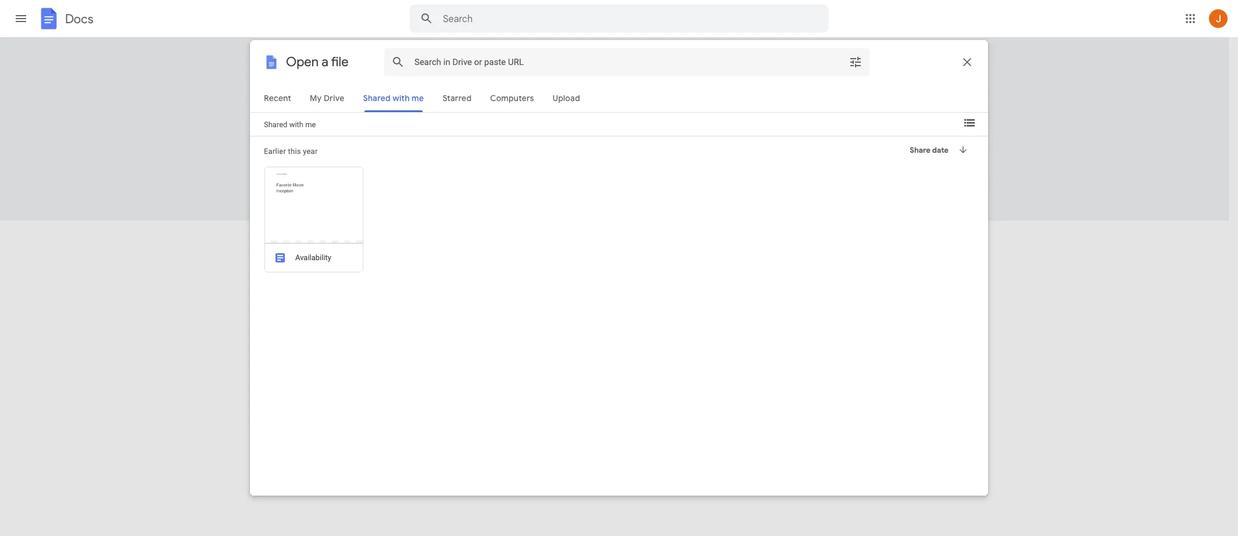 Task type: describe. For each thing, give the bounding box(es) containing it.
template gallery button
[[804, 45, 904, 66]]

today inside heading
[[290, 234, 316, 246]]

a
[[311, 50, 316, 62]]

blank
[[285, 185, 307, 196]]

docs
[[65, 11, 93, 26]]

blank option
[[283, 72, 368, 204]]

start a new document heading
[[288, 37, 804, 74]]

template gallery
[[812, 50, 878, 60]]

template
[[812, 50, 848, 60]]

start
[[288, 50, 309, 62]]

start a new document
[[288, 50, 381, 62]]

today heading
[[280, 221, 590, 258]]

blank list box
[[283, 70, 952, 222]]

brochure option
[[277, 263, 937, 537]]



Task type: locate. For each thing, give the bounding box(es) containing it.
brochure
[[321, 272, 357, 282]]

None search field
[[410, 5, 829, 33]]

option
[[378, 72, 463, 208], [473, 72, 558, 208], [568, 72, 652, 208], [662, 72, 747, 208], [757, 72, 842, 208], [852, 72, 937, 208], [277, 336, 321, 537]]

new
[[318, 50, 336, 62]]

1 today from the top
[[290, 234, 316, 246]]

main menu image
[[14, 12, 28, 26]]

document
[[338, 50, 381, 62]]

today
[[290, 234, 316, 246], [290, 239, 313, 249]]

docs link
[[37, 7, 93, 33]]

search image
[[415, 7, 438, 30]]

2 today from the top
[[290, 239, 313, 249]]

previous 7 days list box
[[277, 336, 321, 537]]

Search bar text field
[[443, 13, 800, 25]]

gallery
[[851, 50, 878, 60]]



Task type: vqa. For each thing, say whether or not it's contained in the screenshot.
Today heading
yes



